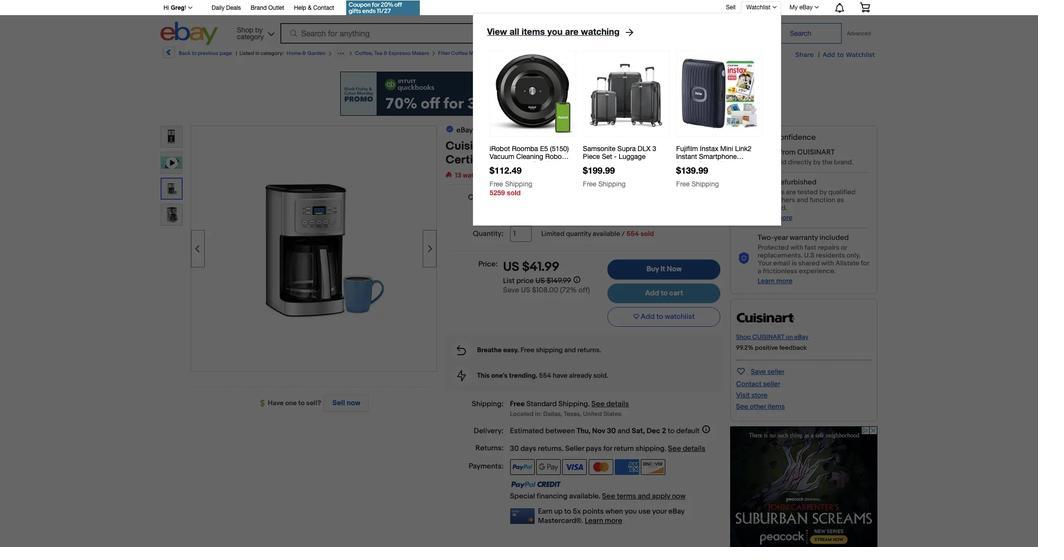 Task type: describe. For each thing, give the bounding box(es) containing it.
see down "default"
[[668, 445, 682, 454]]

by inside all items are tested by qualified refurbishers and function as intended.
[[820, 188, 827, 197]]

share | add to watchlist
[[796, 51, 876, 59]]

watchlist
[[665, 313, 695, 322]]

this
[[477, 372, 490, 380]]

printer
[[677, 161, 697, 169]]

filter coffee machines link
[[438, 50, 492, 57]]

1 horizontal spatial see details link
[[668, 445, 706, 454]]

experience.
[[800, 267, 837, 276]]

13
[[455, 171, 462, 180]]

tea
[[374, 50, 383, 57]]

earn up to 5x points when you use your ebay mastercard®.
[[538, 508, 685, 526]]

with details__icon image for ebay refurbished
[[739, 193, 750, 205]]

to right 'back'
[[192, 50, 197, 57]]

& for garden
[[303, 50, 306, 57]]

items inside contact seller visit store see other items
[[768, 403, 785, 411]]

picture 1 of 3 image
[[161, 126, 182, 147]]

for inside us $41.99 main content
[[604, 445, 613, 454]]

irobot
[[490, 145, 510, 153]]

tested
[[798, 188, 818, 197]]

0 vertical spatial cup
[[588, 50, 599, 57]]

bundle
[[677, 169, 698, 177]]

ebay right on
[[795, 334, 809, 341]]

residents
[[816, 252, 846, 260]]

view all items you are watching
[[488, 26, 620, 37]]

robot
[[546, 153, 564, 161]]

sold for $112.49
[[507, 189, 521, 197]]

picture 3 of 3 image
[[161, 204, 182, 226]]

frictionless
[[763, 267, 798, 276]]

0 vertical spatial 1800fr
[[562, 50, 580, 57]]

to right "one"
[[299, 400, 305, 408]]

directly
[[789, 158, 812, 167]]

shipping inside samsonite supra dlx 3 piece set - luggage $199.99 free shipping
[[599, 181, 626, 188]]

brand outlet
[[251, 4, 284, 11]]

1 vertical spatial details
[[683, 445, 706, 454]]

special
[[510, 492, 535, 502]]

sell now
[[333, 399, 361, 408]]

fujifilm instax mini link2 instant smartphone printer space blue bundle image
[[677, 51, 763, 137]]

greg
[[171, 4, 185, 11]]

share
[[796, 51, 814, 58]]

- down hours
[[540, 193, 543, 201]]

view all items you are watching link
[[488, 26, 634, 37]]

points
[[583, 508, 604, 517]]

only.
[[847, 252, 861, 260]]

sat,
[[632, 427, 645, 436]]

account navigation
[[0, 0, 1039, 548]]

dcc- inside cuisinart dcc-1800fr 14 cup coffee maker silver - certified refurbished
[[498, 140, 528, 153]]

ebay up all
[[758, 178, 774, 187]]

learn more for up
[[585, 517, 623, 526]]

breathe
[[477, 346, 502, 355]]

shop cuisinart on ebay
[[737, 334, 809, 341]]

condition:
[[468, 193, 504, 202]]

samsonite supra dlx 3 piece set - luggage $199.99 free shipping
[[583, 145, 657, 188]]

1 vertical spatial ebay refurbished
[[758, 178, 817, 187]]

coffee inside cuisinart dcc-1800fr 14 cup coffee maker silver - certified refurbished
[[609, 140, 646, 153]]

samsonite supra dlx 3 piece set - luggage image
[[584, 51, 669, 137]]

makers
[[412, 50, 430, 57]]

0 vertical spatial with
[[759, 133, 774, 143]]

in for listed
[[255, 50, 260, 57]]

earn
[[538, 508, 553, 517]]

mini
[[721, 145, 734, 153]]

list price us $149.99
[[503, 277, 572, 286]]

ebay inside earn up to 5x points when you use your ebay mastercard®.
[[669, 508, 685, 517]]

for inside two-year warranty included protected with fast repairs or replacements. u.s residents only. your email is shared with allstate for a frictionless experience. learn more
[[862, 259, 870, 268]]

limited quantity available / 554 sold
[[542, 230, 654, 239]]

from
[[781, 148, 796, 157]]

$41.99
[[523, 260, 560, 275]]

picture 2 of 3 image
[[162, 179, 182, 199]]

other
[[750, 403, 767, 411]]

banner containing view all items you are watching
[[0, 0, 1039, 548]]

positive
[[755, 344, 779, 352]]

between
[[546, 427, 575, 436]]

the inside us $41.99 main content
[[499, 171, 509, 180]]

items inside all items are tested by qualified refurbishers and function as intended.
[[768, 188, 785, 197]]

1 horizontal spatial 554
[[627, 230, 639, 239]]

0 horizontal spatial advertisement region
[[341, 72, 698, 116]]

sold inside us $41.99 main content
[[641, 230, 654, 239]]

default
[[677, 427, 700, 436]]

special financing available. see terms and apply now
[[510, 492, 686, 502]]

with details__icon image for this one's trending.
[[457, 370, 466, 382]]

30 days returns . seller pays for return shipping . see details
[[510, 445, 706, 454]]

return
[[614, 445, 634, 454]]

sell for sell now
[[333, 399, 345, 408]]

fujifilm instax mini link2 instant smartphone printer space blue bundle
[[677, 145, 752, 177]]

brand.
[[835, 158, 854, 167]]

- left sil...
[[633, 50, 636, 57]]

hi greg !
[[164, 4, 186, 11]]

to inside share | add to watchlist
[[838, 51, 844, 58]]

estimated
[[510, 427, 544, 436]]

free inside $112.49 free shipping 5259 sold
[[490, 181, 503, 188]]

shipping for free
[[559, 400, 588, 409]]

have
[[268, 400, 284, 408]]

master card image
[[589, 460, 614, 476]]

repairs
[[818, 244, 840, 252]]

vacuum
[[490, 153, 515, 161]]

delivery:
[[474, 427, 504, 436]]

payments:
[[469, 462, 504, 472]]

certified down 24
[[510, 193, 538, 201]]

(72%
[[560, 286, 577, 296]]

cart
[[670, 289, 684, 298]]

ebay right text__icon
[[457, 126, 473, 135]]

coffee,
[[355, 50, 373, 57]]

by inside direct from cuisinart item sold directly by the brand.
[[814, 158, 821, 167]]

my ebay
[[790, 4, 813, 11]]

learn for direct from cuisinart item sold directly by the brand.
[[758, 214, 775, 222]]

1 horizontal spatial 30
[[607, 427, 616, 436]]

refurbished inside cuisinart dcc-1800fr 14 cup coffee maker silver - certified refurbished
[[497, 153, 562, 167]]

- inside samsonite supra dlx 3 piece set - luggage $199.99 free shipping
[[615, 153, 617, 161]]

all items are tested by qualified refurbishers and function as intended.
[[758, 188, 856, 212]]

items inside account navigation
[[522, 26, 545, 37]]

14-
[[581, 50, 588, 57]]

space
[[699, 161, 718, 169]]

luggage
[[619, 153, 646, 161]]

direct from cuisinart item sold directly by the brand.
[[758, 148, 854, 167]]

1 vertical spatial 30
[[510, 445, 519, 454]]

text__icon image
[[446, 125, 454, 135]]

watchlist inside account navigation
[[747, 4, 771, 11]]

now
[[667, 265, 682, 274]]

add for add to watchlist
[[641, 313, 655, 322]]

1 horizontal spatial advertisement region
[[731, 427, 878, 548]]

1 horizontal spatial shipping
[[636, 445, 665, 454]]

and left returns. at bottom right
[[565, 346, 576, 355]]

maker inside cuisinart dcc-1800fr 14 cup coffee maker silver - certified refurbished
[[649, 140, 681, 153]]

is
[[792, 259, 797, 268]]

warranty
[[790, 233, 819, 243]]

1 horizontal spatial with
[[791, 244, 804, 252]]

add to cart link
[[608, 284, 721, 303]]

mastercard®.
[[538, 517, 584, 526]]

instax
[[700, 145, 719, 153]]

all
[[510, 26, 520, 37]]

shipping for $139.99
[[692, 181, 719, 188]]

irobot roomba e5 (5150) vacuum cleaning robot manufacturer certified refurbished image
[[490, 55, 576, 134]]

cuisinart dcc-1800fr 14 cup coffee maker silver - certified refurbished
[[446, 140, 720, 167]]

see down view
[[501, 50, 511, 57]]

shop for shop cuisinart on ebay
[[737, 334, 751, 341]]

buy it now
[[647, 265, 682, 274]]

1 vertical spatial 554
[[539, 372, 552, 380]]

you inside account navigation
[[548, 26, 563, 37]]

0 vertical spatial see details link
[[592, 400, 629, 409]]

samsonite
[[583, 145, 616, 153]]

previous
[[198, 50, 219, 57]]

your shopping cart image
[[860, 2, 871, 12]]

sold for direct
[[774, 158, 787, 167]]

and up 'use'
[[638, 492, 651, 502]]

cuisinart dcc-1800fr 14 cup coffee maker silver - certified refurbished - picture 2 of 3 image
[[191, 163, 437, 333]]

learn for special financing available. see terms and apply now
[[585, 517, 604, 526]]

help & contact link
[[294, 3, 334, 14]]

2 horizontal spatial us
[[536, 277, 545, 286]]

manufacturer
[[490, 161, 531, 169]]

0 horizontal spatial maker
[[618, 50, 632, 57]]

advanced link
[[842, 24, 877, 43]]

1 horizontal spatial cuisinart
[[525, 50, 547, 57]]

view all items you are watching element
[[488, 26, 620, 37]]

price
[[517, 277, 534, 286]]

direct
[[758, 148, 779, 157]]

cup inside cuisinart dcc-1800fr 14 cup coffee maker silver - certified refurbished
[[584, 140, 607, 153]]

cuisinart inside direct from cuisinart item sold directly by the brand.
[[798, 148, 835, 157]]

last
[[510, 171, 522, 180]]

$108.00
[[532, 286, 559, 296]]

1 horizontal spatial |
[[819, 51, 820, 59]]

contact seller link
[[737, 380, 781, 389]]

1 horizontal spatial us
[[521, 286, 531, 296]]

supra
[[618, 145, 636, 153]]

deals
[[226, 4, 241, 11]]

paypal credit image
[[510, 482, 561, 490]]

available.
[[570, 492, 601, 502]]

coffee, tea & espresso makers link
[[355, 50, 430, 57]]

piece
[[583, 153, 600, 161]]

with details__icon image for direct from cuisinart
[[739, 150, 750, 163]]

states
[[604, 411, 622, 419]]

sell now link
[[321, 395, 369, 412]]

shipping for $112.49
[[505, 181, 533, 188]]

standard
[[527, 400, 557, 409]]



Task type: locate. For each thing, give the bounding box(es) containing it.
5x
[[573, 508, 581, 517]]

category:
[[261, 50, 284, 57]]

shipping down "$139.99" in the right of the page
[[692, 181, 719, 188]]

0 horizontal spatial see details link
[[592, 400, 629, 409]]

item
[[758, 158, 772, 167]]

video 1 of 1 image
[[161, 152, 182, 173]]

ebay refurbished up 'refurbishers'
[[758, 178, 817, 187]]

free inside free standard shipping . see details located in: dallas, texas, united states
[[510, 400, 525, 409]]

hi
[[164, 4, 169, 11]]

seller
[[768, 368, 785, 376], [764, 380, 781, 389]]

shop up link2
[[739, 133, 757, 143]]

cuisinart down text__icon
[[446, 140, 495, 153]]

seller down the save seller
[[764, 380, 781, 389]]

0 vertical spatial shop
[[739, 133, 757, 143]]

available
[[593, 230, 621, 239]]

save inside button
[[751, 368, 766, 376]]

1 vertical spatial seller
[[764, 380, 781, 389]]

cuisinart inside cuisinart dcc-1800fr 14 cup coffee maker silver - certified refurbished
[[446, 140, 495, 153]]

more for earn up to 5x points when you use your ebay mastercard®.'s learn more link
[[605, 517, 623, 526]]

1 vertical spatial save
[[751, 368, 766, 376]]

0 vertical spatial 30
[[607, 427, 616, 436]]

learn more down intended. on the top of page
[[758, 214, 793, 222]]

free
[[490, 181, 503, 188], [583, 181, 597, 188], [677, 181, 690, 188], [521, 346, 535, 355], [510, 400, 525, 409]]

add down add to cart link
[[641, 313, 655, 322]]

ebay refurbished
[[457, 126, 516, 135], [758, 178, 817, 187]]

shipping inside $112.49 free shipping 5259 sold
[[505, 181, 533, 188]]

0 vertical spatial for
[[862, 259, 870, 268]]

dollar sign image
[[260, 400, 268, 408]]

get an extra 20% off image
[[346, 0, 420, 15]]

refurbished inside irobot roomba e5 (5150) vacuum cleaning robot manufacturer certified refurbished
[[490, 169, 527, 177]]

14
[[570, 140, 581, 153]]

learn more link for ebay refurbished
[[758, 214, 793, 222]]

advertisement region
[[341, 72, 698, 116], [731, 427, 878, 548]]

$139.99
[[677, 165, 709, 176]]

1 horizontal spatial maker
[[649, 140, 681, 153]]

seller up the contact seller link
[[768, 368, 785, 376]]

learn more link down frictionless
[[758, 277, 793, 285]]

1 horizontal spatial .
[[588, 400, 590, 409]]

contact inside account navigation
[[313, 4, 334, 11]]

| left listed
[[236, 50, 237, 57]]

| right share button
[[819, 51, 820, 59]]

with details__icon image left the breathe
[[457, 346, 466, 356]]

learn more link for earn up to 5x points when you use your ebay mastercard®.
[[585, 517, 623, 526]]

more for the see more cuisinart dcc-1800fr 14-cup coffee maker - sil... link
[[512, 50, 524, 57]]

with details__icon image for breathe easy.
[[457, 346, 466, 356]]

1 vertical spatial learn more
[[585, 517, 623, 526]]

save us $108.00 (72% off)
[[503, 286, 590, 296]]

learn inside two-year warranty included protected with fast repairs or replacements. u.s residents only. your email is shared with allstate for a frictionless experience. learn more
[[758, 277, 775, 285]]

your
[[653, 508, 667, 517]]

are inside account navigation
[[565, 26, 579, 37]]

2 vertical spatial with
[[822, 259, 835, 268]]

1 horizontal spatial in
[[491, 171, 497, 180]]

1 vertical spatial are
[[787, 188, 797, 197]]

add inside share | add to watchlist
[[823, 51, 836, 58]]

protected
[[758, 244, 789, 252]]

0 horizontal spatial watchlist
[[747, 4, 771, 11]]

seller for save
[[768, 368, 785, 376]]

0 vertical spatial learn more
[[758, 214, 793, 222]]

and left sat,
[[618, 427, 631, 436]]

free down $199.99
[[583, 181, 597, 188]]

add to cart
[[646, 289, 684, 298]]

0 horizontal spatial save
[[503, 286, 520, 296]]

& right tea
[[384, 50, 388, 57]]

watchlist
[[747, 4, 771, 11], [847, 51, 876, 58]]

1 horizontal spatial sell
[[726, 4, 736, 11]]

0 vertical spatial items
[[522, 26, 545, 37]]

with details__icon image
[[739, 150, 750, 163], [739, 193, 750, 205], [739, 253, 750, 265], [457, 346, 466, 356], [457, 370, 466, 382]]

554 right /
[[627, 230, 639, 239]]

30 left days
[[510, 445, 519, 454]]

seller inside button
[[768, 368, 785, 376]]

the inside direct from cuisinart item sold directly by the brand.
[[823, 158, 833, 167]]

see details link down "default"
[[668, 445, 706, 454]]

maker left sil...
[[618, 50, 632, 57]]

banner
[[0, 0, 1039, 548]]

advanced
[[847, 30, 872, 36]]

1 vertical spatial items
[[768, 188, 785, 197]]

add down buy
[[646, 289, 660, 298]]

learn more for refurbished
[[758, 214, 793, 222]]

0 horizontal spatial sell
[[333, 399, 345, 408]]

0 vertical spatial maker
[[618, 50, 632, 57]]

one's
[[492, 372, 508, 380]]

$112.49 free shipping 5259 sold
[[490, 165, 533, 197]]

contact up visit store link
[[737, 380, 762, 389]]

0 horizontal spatial dcc-
[[498, 140, 528, 153]]

& for contact
[[308, 4, 312, 11]]

returns:
[[476, 444, 504, 454]]

0 vertical spatial you
[[548, 26, 563, 37]]

. for returns
[[562, 445, 564, 454]]

1 vertical spatial shipping
[[636, 445, 665, 454]]

garden
[[308, 50, 326, 57]]

daily deals
[[212, 4, 241, 11]]

shipping up this one's trending. 554 have already sold.
[[536, 346, 563, 355]]

cuisinart up directly
[[798, 148, 835, 157]]

554 left have
[[539, 372, 552, 380]]

to inside earn up to 5x points when you use your ebay mastercard®.
[[565, 508, 572, 517]]

cuisinart down the view all items you are watching element
[[525, 50, 547, 57]]

certified inside cuisinart dcc-1800fr 14 cup coffee maker silver - certified refurbished
[[446, 153, 494, 167]]

with details__icon image right mini
[[739, 150, 750, 163]]

certified inside irobot roomba e5 (5150) vacuum cleaning robot manufacturer certified refurbished
[[533, 161, 559, 169]]

learn down a at the right of the page
[[758, 277, 775, 285]]

hours
[[533, 171, 550, 180]]

now right sell?
[[347, 399, 361, 408]]

0 vertical spatial sold
[[774, 158, 787, 167]]

1 horizontal spatial watchlist
[[847, 51, 876, 58]]

american express image
[[615, 460, 640, 476]]

in for watched
[[491, 171, 497, 180]]

filter
[[438, 50, 450, 57]]

u.s
[[805, 252, 815, 260]]

now inside us $41.99 main content
[[672, 492, 686, 502]]

estimated between thu, nov 30 and sat, dec 2 to default
[[510, 427, 700, 436]]

shipping down $199.99
[[599, 181, 626, 188]]

ebay right my
[[800, 4, 813, 11]]

ebay mastercard image
[[510, 509, 535, 525]]

1 horizontal spatial the
[[823, 158, 833, 167]]

more down 'all' on the top of page
[[512, 50, 524, 57]]

0 horizontal spatial cuisinart
[[446, 140, 495, 153]]

with down warranty
[[791, 244, 804, 252]]

0 horizontal spatial .
[[562, 445, 564, 454]]

- right set on the top right of page
[[615, 153, 617, 161]]

shop for shop with confidence
[[739, 133, 757, 143]]

1 vertical spatial with
[[791, 244, 804, 252]]

details
[[607, 400, 629, 409], [683, 445, 706, 454]]

more for learn more link associated with ebay refurbished
[[777, 214, 793, 222]]

Quantity: text field
[[510, 226, 532, 242]]

1 vertical spatial maker
[[649, 140, 681, 153]]

see up united
[[592, 400, 605, 409]]

seller
[[566, 445, 585, 454]]

0 vertical spatial by
[[814, 158, 821, 167]]

us right list on the left bottom of the page
[[521, 286, 531, 296]]

cup
[[588, 50, 599, 57], [584, 140, 607, 153]]

1 vertical spatial watchlist
[[847, 51, 876, 58]]

brand outlet link
[[251, 3, 284, 14]]

for right pays
[[604, 445, 613, 454]]

save for save seller
[[751, 368, 766, 376]]

sold
[[774, 158, 787, 167], [507, 189, 521, 197], [641, 230, 654, 239]]

as
[[838, 196, 845, 204]]

you inside earn up to 5x points when you use your ebay mastercard®.
[[625, 508, 637, 517]]

30
[[607, 427, 616, 436], [510, 445, 519, 454]]

0 vertical spatial now
[[347, 399, 361, 408]]

0 horizontal spatial you
[[548, 26, 563, 37]]

by right directly
[[814, 158, 821, 167]]

0 horizontal spatial the
[[499, 171, 509, 180]]

you up see more cuisinart dcc-1800fr 14-cup coffee maker - sil...
[[548, 26, 563, 37]]

learn more link for two-year warranty included
[[758, 277, 793, 285]]

seller inside contact seller visit store see other items
[[764, 380, 781, 389]]

0 horizontal spatial contact
[[313, 4, 334, 11]]

apply
[[652, 492, 671, 502]]

espresso
[[389, 50, 411, 57]]

save up the contact seller link
[[751, 368, 766, 376]]

learn inside us $41.99 main content
[[585, 517, 604, 526]]

learn more link down intended. on the top of page
[[758, 214, 793, 222]]

see up when
[[603, 492, 616, 502]]

financing
[[537, 492, 568, 502]]

0 vertical spatial learn
[[758, 214, 775, 222]]

1 vertical spatial cuisinart
[[753, 334, 785, 341]]

save for save us $108.00 (72% off)
[[503, 286, 520, 296]]

save inside us $41.99 main content
[[503, 286, 520, 296]]

paypal image
[[510, 460, 535, 476]]

seller for contact
[[764, 380, 781, 389]]

0 horizontal spatial |
[[236, 50, 237, 57]]

1 vertical spatial add
[[646, 289, 660, 298]]

are inside all items are tested by qualified refurbishers and function as intended.
[[787, 188, 797, 197]]

in inside us $41.99 main content
[[491, 171, 497, 180]]

0 vertical spatial seller
[[768, 368, 785, 376]]

0 vertical spatial 554
[[627, 230, 639, 239]]

and left function
[[797, 196, 809, 204]]

sold inside $112.49 free shipping 5259 sold
[[507, 189, 521, 197]]

. left the seller
[[562, 445, 564, 454]]

0 horizontal spatial us
[[503, 260, 520, 275]]

buy it now link
[[608, 260, 721, 280]]

0 vertical spatial the
[[823, 158, 833, 167]]

0 horizontal spatial are
[[565, 26, 579, 37]]

certified up hours
[[533, 161, 559, 169]]

by right tested
[[820, 188, 827, 197]]

to left the watchlist
[[657, 313, 664, 322]]

quantity:
[[473, 230, 504, 239]]

year
[[774, 233, 789, 243]]

off)
[[579, 286, 590, 296]]

watchlist link
[[742, 1, 782, 13]]

0 vertical spatial contact
[[313, 4, 334, 11]]

contact seller visit store see other items
[[737, 380, 785, 411]]

dlx
[[638, 145, 651, 153]]

details inside free standard shipping . see details located in: dallas, texas, united states
[[607, 400, 629, 409]]

items right 'all' on the top of page
[[522, 26, 545, 37]]

share button
[[796, 50, 814, 59]]

see inside contact seller visit store see other items
[[737, 403, 749, 411]]

us $41.99 main content
[[446, 125, 722, 526]]

1 vertical spatial learn more link
[[758, 277, 793, 285]]

/
[[622, 230, 625, 239]]

- inside cuisinart dcc-1800fr 14 cup coffee maker silver - certified refurbished
[[716, 140, 720, 153]]

0 vertical spatial cuisinart
[[525, 50, 547, 57]]

all
[[758, 188, 766, 197]]

free up located
[[510, 400, 525, 409]]

1 horizontal spatial cuisinart
[[798, 148, 835, 157]]

more inside two-year warranty included protected with fast repairs or replacements. u.s residents only. your email is shared with allstate for a frictionless experience. learn more
[[777, 277, 793, 285]]

watchlist right sell 'link'
[[747, 4, 771, 11]]

to left 5x
[[565, 508, 572, 517]]

1 horizontal spatial &
[[308, 4, 312, 11]]

dcc- up manufacturer
[[498, 140, 528, 153]]

included
[[820, 233, 850, 243]]

2 horizontal spatial &
[[384, 50, 388, 57]]

free down bundle
[[677, 181, 690, 188]]

0 horizontal spatial sold
[[507, 189, 521, 197]]

$139.99 free shipping
[[677, 165, 719, 188]]

0 horizontal spatial 30
[[510, 445, 519, 454]]

are up see more cuisinart dcc-1800fr 14-cup coffee maker - sil...
[[565, 26, 579, 37]]

details down "default"
[[683, 445, 706, 454]]

. inside free standard shipping . see details located in: dallas, texas, united states
[[588, 400, 590, 409]]

0 horizontal spatial details
[[607, 400, 629, 409]]

0 vertical spatial in
[[255, 50, 260, 57]]

1 horizontal spatial sold
[[641, 230, 654, 239]]

and inside all items are tested by qualified refurbishers and function as intended.
[[797, 196, 809, 204]]

days
[[521, 445, 537, 454]]

item direct from brand image
[[737, 308, 796, 329]]

in right "watched" in the top left of the page
[[491, 171, 497, 180]]

0 vertical spatial details
[[607, 400, 629, 409]]

sell for sell
[[726, 4, 736, 11]]

list
[[503, 277, 515, 286]]

ebay refurbished inside us $41.99 main content
[[457, 126, 516, 135]]

shipping
[[505, 181, 533, 188], [599, 181, 626, 188], [692, 181, 719, 188], [559, 400, 588, 409]]

&
[[308, 4, 312, 11], [303, 50, 306, 57], [384, 50, 388, 57]]

see
[[501, 50, 511, 57], [592, 400, 605, 409], [737, 403, 749, 411], [668, 445, 682, 454], [603, 492, 616, 502]]

sold inside direct from cuisinart item sold directly by the brand.
[[774, 158, 787, 167]]

shipping down last
[[505, 181, 533, 188]]

1 vertical spatial shop
[[737, 334, 751, 341]]

1 horizontal spatial dcc-
[[548, 50, 562, 57]]

sell right sell?
[[333, 399, 345, 408]]

ebay inside account navigation
[[800, 4, 813, 11]]

None submit
[[760, 23, 842, 44]]

1 vertical spatial you
[[625, 508, 637, 517]]

free inside samsonite supra dlx 3 piece set - luggage $199.99 free shipping
[[583, 181, 597, 188]]

learn down intended. on the top of page
[[758, 214, 775, 222]]

0 horizontal spatial cuisinart
[[753, 334, 785, 341]]

0 horizontal spatial with
[[759, 133, 774, 143]]

items right other
[[768, 403, 785, 411]]

returns.
[[578, 346, 602, 355]]

sil...
[[637, 50, 646, 57]]

terms
[[617, 492, 637, 502]]

sell inside account navigation
[[726, 4, 736, 11]]

1 vertical spatial cuisinart
[[446, 140, 495, 153]]

us down $41.99 at the right of the page
[[536, 277, 545, 286]]

feedback
[[780, 344, 808, 352]]

$112.49
[[490, 165, 522, 176]]

details up states
[[607, 400, 629, 409]]

dcc-
[[548, 50, 562, 57], [498, 140, 528, 153]]

the left last
[[499, 171, 509, 180]]

see inside free standard shipping . see details located in: dallas, texas, united states
[[592, 400, 605, 409]]

1 horizontal spatial now
[[672, 492, 686, 502]]

2 vertical spatial learn more link
[[585, 517, 623, 526]]

quantity
[[566, 230, 592, 239]]

1 vertical spatial now
[[672, 492, 686, 502]]

1 horizontal spatial contact
[[737, 380, 762, 389]]

already
[[569, 372, 592, 380]]

more right points at right bottom
[[605, 517, 623, 526]]

2 vertical spatial add
[[641, 313, 655, 322]]

in right listed
[[255, 50, 260, 57]]

sold right 5259
[[507, 189, 521, 197]]

2 vertical spatial sold
[[641, 230, 654, 239]]

contact
[[313, 4, 334, 11], [737, 380, 762, 389]]

1 horizontal spatial you
[[625, 508, 637, 517]]

to inside button
[[657, 313, 664, 322]]

add inside button
[[641, 313, 655, 322]]

0 horizontal spatial learn more
[[585, 517, 623, 526]]

0 horizontal spatial shipping
[[536, 346, 563, 355]]

see down visit
[[737, 403, 749, 411]]

e5
[[540, 145, 548, 153]]

the left the 'brand.'
[[823, 158, 833, 167]]

save down us $41.99
[[503, 286, 520, 296]]

1 vertical spatial by
[[820, 188, 827, 197]]

add
[[823, 51, 836, 58], [646, 289, 660, 298], [641, 313, 655, 322]]

1 vertical spatial sold
[[507, 189, 521, 197]]

1800fr
[[562, 50, 580, 57], [528, 140, 567, 153]]

dcc- down view all items you are watching
[[548, 50, 562, 57]]

certified up "watched" in the top left of the page
[[446, 153, 494, 167]]

shipping:
[[472, 400, 504, 409]]

home & garden
[[287, 50, 326, 57]]

learn
[[758, 214, 775, 222], [758, 277, 775, 285], [585, 517, 604, 526]]

free right easy.
[[521, 346, 535, 355]]

watchlist inside share | add to watchlist
[[847, 51, 876, 58]]

add to watchlist
[[641, 313, 695, 322]]

shop cuisinart on ebay link
[[737, 334, 809, 341]]

2 horizontal spatial .
[[665, 445, 667, 454]]

-
[[633, 50, 636, 57], [716, 140, 720, 153], [615, 153, 617, 161], [540, 193, 543, 201]]

ebay right your
[[669, 508, 685, 517]]

for right only.
[[862, 259, 870, 268]]

visa image
[[563, 460, 587, 476]]

dallas,
[[544, 411, 563, 419]]

0 vertical spatial cuisinart
[[798, 148, 835, 157]]

items
[[522, 26, 545, 37], [768, 188, 785, 197], [768, 403, 785, 411]]

discover image
[[641, 460, 666, 476]]

to left cart
[[661, 289, 668, 298]]

1 vertical spatial the
[[499, 171, 509, 180]]

to right 2
[[668, 427, 675, 436]]

- left mini
[[716, 140, 720, 153]]

with details__icon image for two-year warranty included
[[739, 253, 750, 265]]

shipping inside free standard shipping . see details located in: dallas, texas, united states
[[559, 400, 588, 409]]

watchlist down the advanced
[[847, 51, 876, 58]]

cuisinart
[[798, 148, 835, 157], [753, 334, 785, 341]]

shipping inside $139.99 free shipping
[[692, 181, 719, 188]]

more inside us $41.99 main content
[[605, 517, 623, 526]]

add right the "share"
[[823, 51, 836, 58]]

trending.
[[509, 372, 538, 380]]

instant
[[677, 153, 698, 161]]

sold down from
[[774, 158, 787, 167]]

1 horizontal spatial save
[[751, 368, 766, 376]]

2 horizontal spatial sold
[[774, 158, 787, 167]]

maker up 'printer'
[[649, 140, 681, 153]]

1 horizontal spatial ebay refurbished
[[758, 178, 817, 187]]

free inside $139.99 free shipping
[[677, 181, 690, 188]]

1 horizontal spatial for
[[862, 259, 870, 268]]

to down advanced link on the top
[[838, 51, 844, 58]]

1800fr inside cuisinart dcc-1800fr 14 cup coffee maker silver - certified refurbished
[[528, 140, 567, 153]]

google pay image
[[537, 460, 561, 476]]

link2
[[736, 145, 752, 153]]

us
[[503, 260, 520, 275], [536, 277, 545, 286], [521, 286, 531, 296]]

us $41.99
[[503, 260, 560, 275]]

with up direct
[[759, 133, 774, 143]]

contact inside contact seller visit store see other items
[[737, 380, 762, 389]]

0 vertical spatial save
[[503, 286, 520, 296]]

. for shipping
[[588, 400, 590, 409]]

& right home
[[303, 50, 306, 57]]

items right all
[[768, 188, 785, 197]]

with details__icon image left this
[[457, 370, 466, 382]]

& inside account navigation
[[308, 4, 312, 11]]

this one's trending. 554 have already sold.
[[477, 372, 609, 380]]

located
[[510, 411, 534, 419]]

add for add to cart
[[646, 289, 660, 298]]

shipping down dec
[[636, 445, 665, 454]]

learn more down special financing available. see terms and apply now at the bottom of page
[[585, 517, 623, 526]]

99.2%
[[737, 344, 754, 352]]

us up list on the left bottom of the page
[[503, 260, 520, 275]]

cup down watching
[[588, 50, 599, 57]]

shared
[[799, 259, 820, 268]]

1 vertical spatial for
[[604, 445, 613, 454]]

function
[[810, 196, 836, 204]]

for
[[862, 259, 870, 268], [604, 445, 613, 454]]

learn more inside us $41.99 main content
[[585, 517, 623, 526]]

0 vertical spatial sell
[[726, 4, 736, 11]]

1 horizontal spatial learn more
[[758, 214, 793, 222]]

2 vertical spatial learn
[[585, 517, 604, 526]]



Task type: vqa. For each thing, say whether or not it's contained in the screenshot.
sold related to Direct
yes



